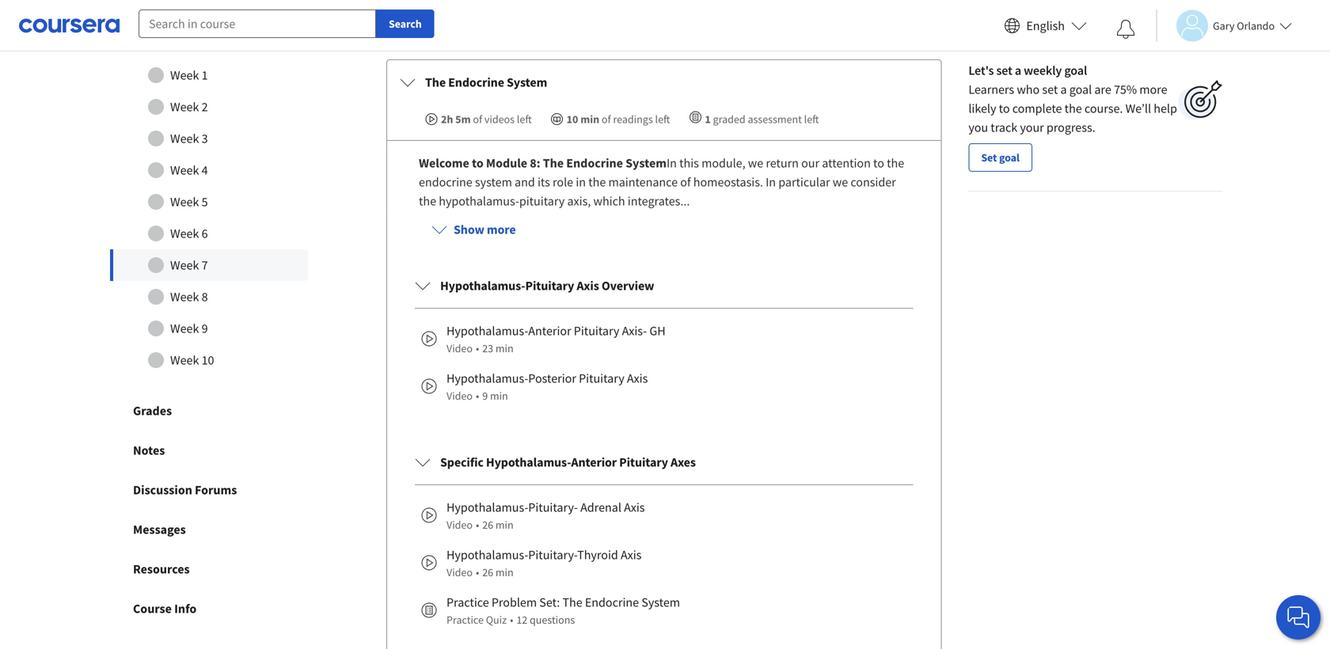 Task type: vqa. For each thing, say whether or not it's contained in the screenshot.
Slides 'group'
no



Task type: describe. For each thing, give the bounding box(es) containing it.
english
[[1027, 18, 1066, 34]]

axis for pituitary
[[627, 371, 648, 387]]

endocrine inside dropdown button
[[448, 75, 505, 90]]

1 horizontal spatial in
[[766, 174, 776, 190]]

coursera image
[[19, 13, 120, 38]]

week 9
[[170, 321, 208, 337]]

specific
[[440, 455, 484, 471]]

0 horizontal spatial to
[[472, 155, 484, 171]]

who
[[1017, 82, 1040, 98]]

week 6
[[170, 226, 208, 242]]

week 7 link
[[110, 250, 308, 281]]

week for week 6
[[170, 226, 199, 242]]

overview
[[602, 278, 655, 294]]

info
[[174, 601, 197, 617]]

discussion forums link
[[95, 471, 323, 510]]

endocrine inside practice problem set: the endocrine system practice quiz • 12 questions
[[585, 595, 639, 611]]

• for hypothalamus-posterior pituitary axis
[[476, 389, 479, 403]]

min for hypothalamus-posterior pituitary axis
[[490, 389, 508, 403]]

0 horizontal spatial 9
[[202, 321, 208, 337]]

week 8 link
[[110, 281, 308, 313]]

hypothalamus- for hypothalamus-pituitary- adrenal axis video • 26 min
[[447, 500, 529, 516]]

min left readings
[[581, 112, 600, 126]]

goal inside "button"
[[1000, 151, 1020, 165]]

readings
[[613, 112, 653, 126]]

week for week 7
[[170, 258, 199, 273]]

search
[[389, 17, 422, 31]]

weekly
[[1024, 63, 1063, 78]]

set
[[982, 151, 998, 165]]

show more button
[[419, 211, 529, 249]]

week 8
[[170, 289, 208, 305]]

week for week 3
[[170, 131, 199, 147]]

show
[[454, 222, 485, 238]]

week for week 8
[[170, 289, 199, 305]]

pituitary inside hypothalamus-anterior pituitary axis- gh video • 23 min
[[574, 323, 620, 339]]

learners who set a goal are 75% more likely to complete the course. we'll help you track your progress.
[[969, 82, 1178, 136]]

week for week 1
[[170, 67, 199, 83]]

hypothalamus- for hypothalamus-pituitary axis overview
[[440, 278, 526, 294]]

system inside practice problem set: the endocrine system practice quiz • 12 questions
[[642, 595, 681, 611]]

2h 5m of videos left
[[441, 112, 532, 126]]

9 inside hypothalamus-posterior pituitary axis video • 9 min
[[483, 389, 488, 403]]

the endocrine system button
[[387, 60, 941, 105]]

week for week 9
[[170, 321, 199, 337]]

7
[[202, 258, 208, 273]]

of inside in this module, we return our attention to the endocrine system and its role in the maintenance of homeostasis. in particular we consider the hypothalamus-pituitary axis, which integrates...
[[681, 174, 691, 190]]

assessment
[[748, 112, 802, 126]]

notes
[[133, 443, 165, 459]]

10 inside 'week 10' link
[[202, 353, 214, 368]]

week 7
[[170, 258, 208, 273]]

orlando
[[1238, 19, 1275, 33]]

1 graded assessment left
[[705, 112, 820, 126]]

particular
[[779, 174, 831, 190]]

posterior
[[529, 371, 577, 387]]

resources
[[133, 562, 190, 578]]

course info link
[[95, 589, 323, 629]]

0 vertical spatial set
[[997, 63, 1013, 78]]

2 practice from the top
[[447, 613, 484, 627]]

role
[[553, 174, 574, 190]]

this
[[680, 155, 699, 171]]

learners
[[969, 82, 1015, 98]]

return
[[766, 155, 799, 171]]

hypothalamus-pituitary- adrenal axis video • 26 min
[[447, 500, 645, 532]]

week 3
[[170, 131, 208, 147]]

6
[[202, 226, 208, 242]]

set goal button
[[969, 143, 1033, 172]]

attention
[[823, 155, 871, 171]]

hypothalamus- for hypothalamus-pituitary-thyroid axis video • 26 min
[[447, 547, 529, 563]]

system inside dropdown button
[[507, 75, 548, 90]]

min for hypothalamus-pituitary- adrenal axis
[[496, 518, 514, 532]]

track
[[991, 120, 1018, 136]]

resources link
[[95, 550, 323, 589]]

videos
[[485, 112, 515, 126]]

week 5
[[170, 194, 208, 210]]

26 for hypothalamus-pituitary-thyroid axis
[[483, 566, 494, 580]]

gary orlando
[[1214, 19, 1275, 33]]

search button
[[376, 10, 435, 38]]

week 3 link
[[110, 123, 308, 155]]

graded
[[713, 112, 746, 126]]

0 vertical spatial 1
[[202, 67, 208, 83]]

system
[[475, 174, 512, 190]]

our
[[802, 155, 820, 171]]

0 horizontal spatial we
[[748, 155, 764, 171]]

10 min of readings left
[[567, 112, 670, 126]]

set:
[[540, 595, 560, 611]]

messages
[[133, 522, 186, 538]]

week 4 link
[[110, 155, 308, 186]]

specific hypothalamus-anterior pituitary axes button
[[402, 441, 926, 485]]

hypothalamus- inside dropdown button
[[486, 455, 571, 471]]

you
[[969, 120, 989, 136]]

course info
[[133, 601, 197, 617]]

module
[[486, 155, 528, 171]]

discussion
[[133, 483, 192, 498]]

set goal
[[982, 151, 1020, 165]]

and
[[515, 174, 535, 190]]

goal for weekly
[[1065, 63, 1088, 78]]

the inside dropdown button
[[425, 75, 446, 90]]

week 2 link
[[110, 91, 308, 123]]

problem
[[492, 595, 537, 611]]

week 2
[[170, 99, 208, 115]]

12
[[517, 613, 528, 627]]

to inside learners who set a goal are 75% more likely to complete the course. we'll help you track your progress.
[[999, 101, 1010, 117]]

video for hypothalamus-pituitary- adrenal axis
[[447, 518, 473, 532]]

help
[[1154, 101, 1178, 117]]

hypothalamus-posterior pituitary axis video • 9 min
[[447, 371, 648, 403]]

more inside learners who set a goal are 75% more likely to complete the course. we'll help you track your progress.
[[1140, 82, 1168, 98]]

0 vertical spatial in
[[667, 155, 677, 171]]

pituitary inside hypothalamus-posterior pituitary axis video • 9 min
[[579, 371, 625, 387]]

module,
[[702, 155, 746, 171]]

the right in on the top left of the page
[[589, 174, 606, 190]]

thyroid
[[578, 547, 619, 563]]

1 vertical spatial the
[[543, 155, 564, 171]]

integrates...
[[628, 193, 690, 209]]

week 9 link
[[110, 313, 308, 345]]

likely
[[969, 101, 997, 117]]

week 6 link
[[110, 218, 308, 250]]



Task type: locate. For each thing, give the bounding box(es) containing it.
week 1
[[170, 67, 208, 83]]

0 horizontal spatial of
[[473, 112, 482, 126]]

min up problem at the bottom left
[[496, 566, 514, 580]]

in left this
[[667, 155, 677, 171]]

let's
[[969, 63, 994, 78]]

video inside hypothalamus-pituitary-thyroid axis video • 26 min
[[447, 566, 473, 580]]

2 horizontal spatial to
[[999, 101, 1010, 117]]

0 vertical spatial 9
[[202, 321, 208, 337]]

6 week from the top
[[170, 226, 199, 242]]

10 up the welcome to module 8: the endocrine system
[[567, 112, 579, 126]]

• inside hypothalamus-pituitary- adrenal axis video • 26 min
[[476, 518, 479, 532]]

in down the return
[[766, 174, 776, 190]]

10
[[567, 112, 579, 126], [202, 353, 214, 368]]

anterior
[[529, 323, 572, 339], [571, 455, 617, 471]]

set
[[997, 63, 1013, 78], [1043, 82, 1059, 98]]

min inside hypothalamus-anterior pituitary axis- gh video • 23 min
[[496, 342, 514, 356]]

pituitary- down specific hypothalamus-anterior pituitary axes
[[529, 500, 578, 516]]

axes
[[671, 455, 696, 471]]

min right 23
[[496, 342, 514, 356]]

week 10 link
[[110, 345, 308, 376]]

anterior inside hypothalamus-anterior pituitary axis- gh video • 23 min
[[529, 323, 572, 339]]

set down the 'weekly'
[[1043, 82, 1059, 98]]

1 vertical spatial we
[[833, 174, 849, 190]]

course
[[133, 601, 172, 617]]

the up the 'consider'
[[887, 155, 905, 171]]

goal for a
[[1070, 82, 1093, 98]]

week left the '2'
[[170, 99, 199, 115]]

min up hypothalamus-pituitary-thyroid axis video • 26 min
[[496, 518, 514, 532]]

of down this
[[681, 174, 691, 190]]

maintenance
[[609, 174, 678, 190]]

• inside practice problem set: the endocrine system practice quiz • 12 questions
[[510, 613, 514, 627]]

2 pituitary- from the top
[[529, 547, 578, 563]]

practice
[[447, 595, 489, 611], [447, 613, 484, 627]]

hypothalamus- down 'show more'
[[440, 278, 526, 294]]

26 down specific
[[483, 518, 494, 532]]

to up system
[[472, 155, 484, 171]]

0 horizontal spatial in
[[667, 155, 677, 171]]

0 horizontal spatial 10
[[202, 353, 214, 368]]

0 vertical spatial practice
[[447, 595, 489, 611]]

0 vertical spatial 10
[[567, 112, 579, 126]]

in this module, we return our attention to the endocrine system and its role in the maintenance of homeostasis. in particular we consider the hypothalamus-pituitary axis, which integrates...
[[419, 155, 905, 209]]

week left '5'
[[170, 194, 199, 210]]

0 horizontal spatial 1
[[202, 67, 208, 83]]

of left readings
[[602, 112, 611, 126]]

anterior down hypothalamus-pituitary axis overview
[[529, 323, 572, 339]]

1 video from the top
[[447, 342, 473, 356]]

1 vertical spatial in
[[766, 174, 776, 190]]

1 vertical spatial a
[[1061, 82, 1068, 98]]

week left "3" on the left top of page
[[170, 131, 199, 147]]

goal left are
[[1070, 82, 1093, 98]]

• for hypothalamus-pituitary-thyroid axis
[[476, 566, 479, 580]]

min down 23
[[490, 389, 508, 403]]

the inside learners who set a goal are 75% more likely to complete the course. we'll help you track your progress.
[[1065, 101, 1083, 117]]

axis right thyroid
[[621, 547, 642, 563]]

3
[[202, 131, 208, 147]]

week left 6
[[170, 226, 199, 242]]

welcome
[[419, 155, 470, 171]]

hypothalamus- for hypothalamus-posterior pituitary axis video • 9 min
[[447, 371, 529, 387]]

1 horizontal spatial 9
[[483, 389, 488, 403]]

practice left quiz
[[447, 613, 484, 627]]

consider
[[851, 174, 897, 190]]

complete
[[1013, 101, 1063, 117]]

video inside hypothalamus-pituitary- adrenal axis video • 26 min
[[447, 518, 473, 532]]

set inside learners who set a goal are 75% more likely to complete the course. we'll help you track your progress.
[[1043, 82, 1059, 98]]

pituitary- for thyroid
[[529, 547, 578, 563]]

of for 2h 5m
[[473, 112, 482, 126]]

video for hypothalamus-pituitary-thyroid axis
[[447, 566, 473, 580]]

pituitary- down hypothalamus-pituitary- adrenal axis video • 26 min
[[529, 547, 578, 563]]

• for hypothalamus-pituitary- adrenal axis
[[476, 518, 479, 532]]

• inside hypothalamus-pituitary-thyroid axis video • 26 min
[[476, 566, 479, 580]]

week down week 8
[[170, 321, 199, 337]]

show more
[[454, 222, 516, 238]]

axis for adrenal
[[624, 500, 645, 516]]

axis,
[[568, 193, 591, 209]]

1 26 from the top
[[483, 518, 494, 532]]

26 up problem at the bottom left
[[483, 566, 494, 580]]

Search in course text field
[[139, 10, 376, 38]]

1 horizontal spatial left
[[656, 112, 670, 126]]

axis inside hypothalamus-posterior pituitary axis video • 9 min
[[627, 371, 648, 387]]

0 vertical spatial 26
[[483, 518, 494, 532]]

2 week from the top
[[170, 99, 199, 115]]

1 week from the top
[[170, 67, 199, 83]]

week for week 5
[[170, 194, 199, 210]]

0 vertical spatial goal
[[1065, 63, 1088, 78]]

of for 10 min
[[602, 112, 611, 126]]

3 video from the top
[[447, 518, 473, 532]]

min inside hypothalamus-posterior pituitary axis video • 9 min
[[490, 389, 508, 403]]

gh
[[650, 323, 666, 339]]

specific hypothalamus-anterior pituitary axes
[[440, 455, 696, 471]]

left right readings
[[656, 112, 670, 126]]

1 vertical spatial anterior
[[571, 455, 617, 471]]

endocrine up 2h 5m of videos left
[[448, 75, 505, 90]]

hypothalamus- inside dropdown button
[[440, 278, 526, 294]]

26 for hypothalamus-pituitary- adrenal axis
[[483, 518, 494, 532]]

hypothalamus- up 23
[[447, 323, 529, 339]]

left right videos
[[517, 112, 532, 126]]

1 vertical spatial set
[[1043, 82, 1059, 98]]

1
[[202, 67, 208, 83], [705, 112, 711, 126]]

axis inside hypothalamus-pituitary-thyroid axis video • 26 min
[[621, 547, 642, 563]]

goal right the 'weekly'
[[1065, 63, 1088, 78]]

anterior inside dropdown button
[[571, 455, 617, 471]]

messages link
[[95, 510, 323, 550]]

pituitary left axes
[[620, 455, 669, 471]]

2 video from the top
[[447, 389, 473, 403]]

hypothalamus-
[[440, 278, 526, 294], [447, 323, 529, 339], [447, 371, 529, 387], [486, 455, 571, 471], [447, 500, 529, 516], [447, 547, 529, 563]]

help center image
[[1290, 608, 1309, 627]]

0 vertical spatial anterior
[[529, 323, 572, 339]]

week left 4 at the top left of the page
[[170, 162, 199, 178]]

hypothalamus-pituitary axis overview
[[440, 278, 655, 294]]

practice problem set: the endocrine system practice quiz • 12 questions
[[447, 595, 681, 627]]

1 horizontal spatial to
[[874, 155, 885, 171]]

1 horizontal spatial we
[[833, 174, 849, 190]]

hypothalamus- down 23
[[447, 371, 529, 387]]

left right assessment on the right top of page
[[805, 112, 820, 126]]

left for 10 min of readings left
[[656, 112, 670, 126]]

we'll
[[1126, 101, 1152, 117]]

0 vertical spatial we
[[748, 155, 764, 171]]

week 4
[[170, 162, 208, 178]]

pituitary- inside hypothalamus-pituitary- adrenal axis video • 26 min
[[529, 500, 578, 516]]

0 vertical spatial more
[[1140, 82, 1168, 98]]

to up track
[[999, 101, 1010, 117]]

axis inside dropdown button
[[577, 278, 599, 294]]

axis down axis-
[[627, 371, 648, 387]]

week for week 4
[[170, 162, 199, 178]]

7 week from the top
[[170, 258, 199, 273]]

1 vertical spatial goal
[[1070, 82, 1093, 98]]

we down attention
[[833, 174, 849, 190]]

10 down week 9 link
[[202, 353, 214, 368]]

2 horizontal spatial left
[[805, 112, 820, 126]]

9 down the 8
[[202, 321, 208, 337]]

1 vertical spatial 9
[[483, 389, 488, 403]]

hypothalamus- inside hypothalamus-anterior pituitary axis- gh video • 23 min
[[447, 323, 529, 339]]

homeostasis.
[[694, 174, 764, 190]]

2 left from the left
[[656, 112, 670, 126]]

week down week 9
[[170, 353, 199, 368]]

week
[[170, 67, 199, 83], [170, 99, 199, 115], [170, 131, 199, 147], [170, 162, 199, 178], [170, 194, 199, 210], [170, 226, 199, 242], [170, 258, 199, 273], [170, 289, 199, 305], [170, 321, 199, 337], [170, 353, 199, 368]]

anterior up adrenal
[[571, 455, 617, 471]]

set up the learners
[[997, 63, 1013, 78]]

the right set:
[[563, 595, 583, 611]]

26 inside hypothalamus-pituitary-thyroid axis video • 26 min
[[483, 566, 494, 580]]

1 horizontal spatial 1
[[705, 112, 711, 126]]

welcome to module 8: the endocrine system
[[419, 155, 667, 171]]

5 week from the top
[[170, 194, 199, 210]]

course.
[[1085, 101, 1124, 117]]

1 vertical spatial practice
[[447, 613, 484, 627]]

in
[[576, 174, 586, 190]]

pituitary- for adrenal
[[529, 500, 578, 516]]

adrenal
[[581, 500, 622, 516]]

2 vertical spatial goal
[[1000, 151, 1020, 165]]

discussion forums
[[133, 483, 237, 498]]

5m
[[456, 112, 471, 126]]

2 vertical spatial the
[[563, 595, 583, 611]]

chat with us image
[[1287, 605, 1312, 631]]

left for 2h 5m of videos left
[[517, 112, 532, 126]]

9 down 23
[[483, 389, 488, 403]]

week left 7
[[170, 258, 199, 273]]

1 up the '2'
[[202, 67, 208, 83]]

2 vertical spatial endocrine
[[585, 595, 639, 611]]

1 horizontal spatial of
[[602, 112, 611, 126]]

which
[[594, 193, 626, 209]]

a up who
[[1015, 63, 1022, 78]]

1 left graded
[[705, 112, 711, 126]]

1 vertical spatial 10
[[202, 353, 214, 368]]

are
[[1095, 82, 1112, 98]]

english button
[[998, 0, 1094, 51]]

1 horizontal spatial a
[[1061, 82, 1068, 98]]

0 horizontal spatial set
[[997, 63, 1013, 78]]

more up help
[[1140, 82, 1168, 98]]

2h
[[441, 112, 453, 126]]

the endocrine system
[[425, 75, 548, 90]]

2 horizontal spatial of
[[681, 174, 691, 190]]

8 week from the top
[[170, 289, 199, 305]]

0 vertical spatial the
[[425, 75, 446, 90]]

4 video from the top
[[447, 566, 473, 580]]

we left the return
[[748, 155, 764, 171]]

practice up quiz
[[447, 595, 489, 611]]

axis
[[577, 278, 599, 294], [627, 371, 648, 387], [624, 500, 645, 516], [621, 547, 642, 563]]

hypothalamus- up hypothalamus-pituitary- adrenal axis video • 26 min
[[486, 455, 571, 471]]

goal right set on the right top of the page
[[1000, 151, 1020, 165]]

axis right adrenal
[[624, 500, 645, 516]]

endocrine down thyroid
[[585, 595, 639, 611]]

0 vertical spatial pituitary-
[[529, 500, 578, 516]]

of
[[473, 112, 482, 126], [602, 112, 611, 126], [681, 174, 691, 190]]

4
[[202, 162, 208, 178]]

4 week from the top
[[170, 162, 199, 178]]

gary
[[1214, 19, 1235, 33]]

hypothalamus-pituitary axis overview button
[[402, 264, 926, 308]]

hypothalamus- inside hypothalamus-pituitary- adrenal axis video • 26 min
[[447, 500, 529, 516]]

we
[[748, 155, 764, 171], [833, 174, 849, 190]]

3 left from the left
[[805, 112, 820, 126]]

goal inside learners who set a goal are 75% more likely to complete the course. we'll help you track your progress.
[[1070, 82, 1093, 98]]

1 vertical spatial system
[[626, 155, 667, 171]]

1 left from the left
[[517, 112, 532, 126]]

0 horizontal spatial left
[[517, 112, 532, 126]]

week left the 8
[[170, 289, 199, 305]]

a inside learners who set a goal are 75% more likely to complete the course. we'll help you track your progress.
[[1061, 82, 1068, 98]]

notes link
[[95, 431, 323, 471]]

progress.
[[1047, 120, 1096, 136]]

hypothalamus- for hypothalamus-anterior pituitary axis- gh video • 23 min
[[447, 323, 529, 339]]

axis-
[[622, 323, 647, 339]]

0 vertical spatial system
[[507, 75, 548, 90]]

hypothalamus- inside hypothalamus-posterior pituitary axis video • 9 min
[[447, 371, 529, 387]]

1 vertical spatial 1
[[705, 112, 711, 126]]

hypothalamus- up problem at the bottom left
[[447, 547, 529, 563]]

its
[[538, 174, 550, 190]]

left
[[517, 112, 532, 126], [656, 112, 670, 126], [805, 112, 820, 126]]

• inside hypothalamus-posterior pituitary axis video • 9 min
[[476, 389, 479, 403]]

let's set a weekly goal
[[969, 63, 1088, 78]]

the inside practice problem set: the endocrine system practice quiz • 12 questions
[[563, 595, 583, 611]]

pituitary up hypothalamus-anterior pituitary axis- gh video • 23 min
[[526, 278, 575, 294]]

9 week from the top
[[170, 321, 199, 337]]

2 vertical spatial system
[[642, 595, 681, 611]]

video for hypothalamus-posterior pituitary axis
[[447, 389, 473, 403]]

0 horizontal spatial more
[[487, 222, 516, 238]]

1 vertical spatial more
[[487, 222, 516, 238]]

min inside hypothalamus-pituitary- adrenal axis video • 26 min
[[496, 518, 514, 532]]

a down the 'weekly'
[[1061, 82, 1068, 98]]

pituitary
[[526, 278, 575, 294], [574, 323, 620, 339], [579, 371, 625, 387], [620, 455, 669, 471]]

of right 5m
[[473, 112, 482, 126]]

week up week 2
[[170, 67, 199, 83]]

the right 8: on the left top of the page
[[543, 155, 564, 171]]

2 26 from the top
[[483, 566, 494, 580]]

more
[[1140, 82, 1168, 98], [487, 222, 516, 238]]

pituitary inside dropdown button
[[620, 455, 669, 471]]

axis left 'overview'
[[577, 278, 599, 294]]

axis inside hypothalamus-pituitary- adrenal axis video • 26 min
[[624, 500, 645, 516]]

1 horizontal spatial more
[[1140, 82, 1168, 98]]

• inside hypothalamus-anterior pituitary axis- gh video • 23 min
[[476, 342, 479, 356]]

0 vertical spatial endocrine
[[448, 75, 505, 90]]

1 vertical spatial 26
[[483, 566, 494, 580]]

2
[[202, 99, 208, 115]]

pituitary left axis-
[[574, 323, 620, 339]]

show notifications image
[[1117, 20, 1136, 39]]

1 pituitary- from the top
[[529, 500, 578, 516]]

axis for thyroid
[[621, 547, 642, 563]]

the up progress.
[[1065, 101, 1083, 117]]

the up 2h
[[425, 75, 446, 90]]

1 horizontal spatial set
[[1043, 82, 1059, 98]]

26 inside hypothalamus-pituitary- adrenal axis video • 26 min
[[483, 518, 494, 532]]

the down endocrine
[[419, 193, 437, 209]]

1 practice from the top
[[447, 595, 489, 611]]

1 vertical spatial endocrine
[[567, 155, 623, 171]]

to inside in this module, we return our attention to the endocrine system and its role in the maintenance of homeostasis. in particular we consider the hypothalamus-pituitary axis, which integrates...
[[874, 155, 885, 171]]

grades
[[133, 403, 172, 419]]

pituitary-
[[529, 500, 578, 516], [529, 547, 578, 563]]

week for week 10
[[170, 353, 199, 368]]

pituitary inside dropdown button
[[526, 278, 575, 294]]

1 horizontal spatial 10
[[567, 112, 579, 126]]

23
[[483, 342, 494, 356]]

10 week from the top
[[170, 353, 199, 368]]

75%
[[1115, 82, 1138, 98]]

video inside hypothalamus-anterior pituitary axis- gh video • 23 min
[[447, 342, 473, 356]]

pituitary- inside hypothalamus-pituitary-thyroid axis video • 26 min
[[529, 547, 578, 563]]

0 horizontal spatial a
[[1015, 63, 1022, 78]]

1 vertical spatial pituitary-
[[529, 547, 578, 563]]

system
[[507, 75, 548, 90], [626, 155, 667, 171], [642, 595, 681, 611]]

endocrine up in on the top left of the page
[[567, 155, 623, 171]]

week for week 2
[[170, 99, 199, 115]]

pituitary right posterior
[[579, 371, 625, 387]]

min inside hypothalamus-pituitary-thyroid axis video • 26 min
[[496, 566, 514, 580]]

endocrine
[[419, 174, 473, 190]]

more right show
[[487, 222, 516, 238]]

to up the 'consider'
[[874, 155, 885, 171]]

week inside "link"
[[170, 258, 199, 273]]

week 5 link
[[110, 186, 308, 218]]

more inside show more button
[[487, 222, 516, 238]]

hypothalamus- inside hypothalamus-pituitary-thyroid axis video • 26 min
[[447, 547, 529, 563]]

video inside hypothalamus-posterior pituitary axis video • 9 min
[[447, 389, 473, 403]]

week 10
[[170, 353, 214, 368]]

min for hypothalamus-pituitary-thyroid axis
[[496, 566, 514, 580]]

0 vertical spatial a
[[1015, 63, 1022, 78]]

3 week from the top
[[170, 131, 199, 147]]

min
[[581, 112, 600, 126], [496, 342, 514, 356], [490, 389, 508, 403], [496, 518, 514, 532], [496, 566, 514, 580]]

hypothalamus- down specific
[[447, 500, 529, 516]]

pituitary
[[520, 193, 565, 209]]



